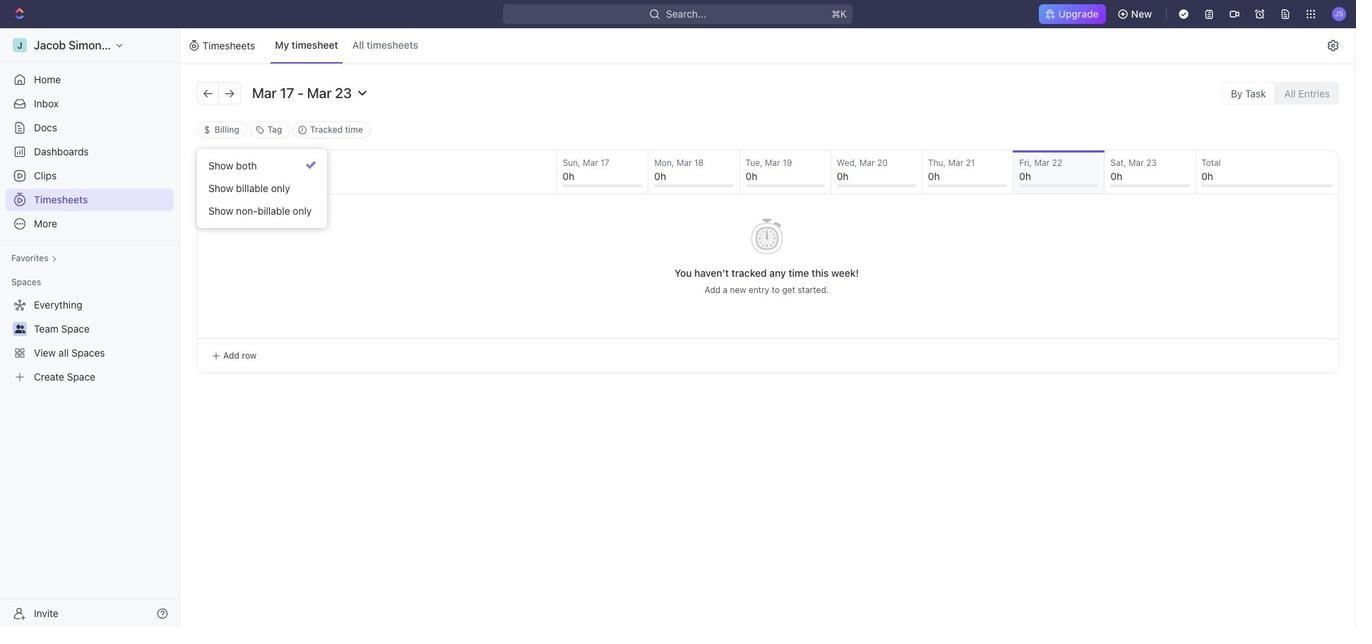 Task type: vqa. For each thing, say whether or not it's contained in the screenshot.
H
no



Task type: locate. For each thing, give the bounding box(es) containing it.
checked image
[[306, 160, 316, 170]]

tree inside sidebar navigation
[[6, 294, 174, 388]]

tree
[[6, 294, 174, 388]]



Task type: describe. For each thing, give the bounding box(es) containing it.
sidebar navigation
[[0, 28, 180, 627]]

checked element
[[306, 160, 316, 170]]



